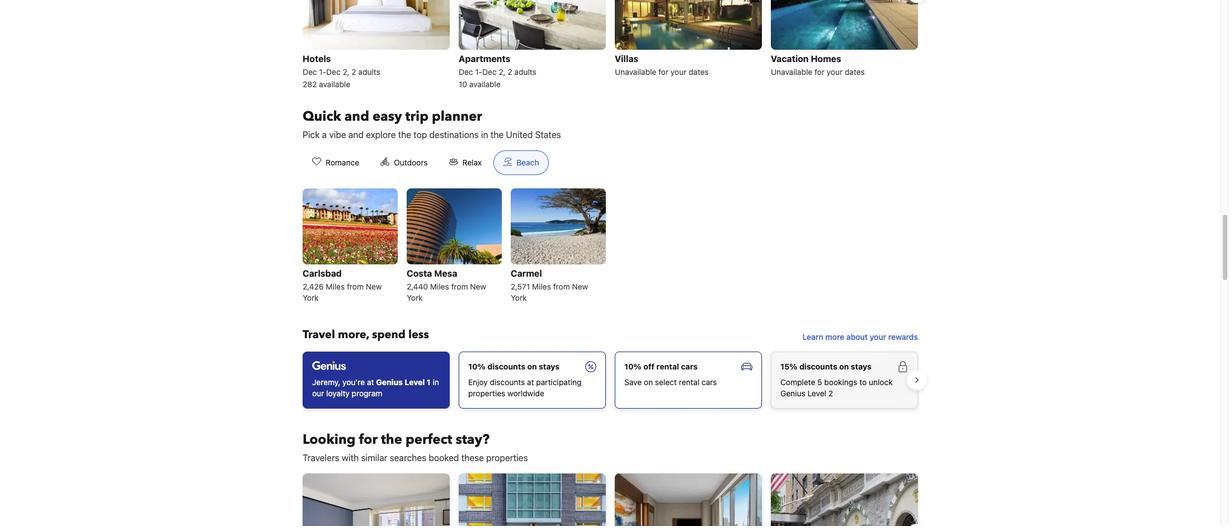 Task type: describe. For each thing, give the bounding box(es) containing it.
your for learn
[[870, 333, 887, 342]]

similar
[[361, 454, 388, 464]]

a
[[322, 130, 327, 140]]

10% for 10% discounts on stays
[[468, 362, 486, 372]]

enjoy discounts at participating properties worldwide
[[468, 378, 582, 399]]

2 for apartments
[[508, 67, 513, 77]]

unavailable inside villas unavailable for your dates
[[615, 67, 657, 77]]

282
[[303, 80, 317, 89]]

outdoors
[[394, 158, 428, 168]]

booked
[[429, 454, 459, 464]]

more
[[826, 333, 845, 342]]

adults for apartments
[[515, 67, 537, 77]]

your inside vacation homes unavailable for your dates
[[827, 67, 843, 77]]

searches
[[390, 454, 427, 464]]

these
[[462, 454, 484, 464]]

0 horizontal spatial genius
[[376, 378, 403, 387]]

mesa
[[434, 269, 458, 279]]

less
[[409, 328, 429, 343]]

villas unavailable for your dates
[[615, 54, 709, 77]]

hotels
[[303, 54, 331, 64]]

beach
[[517, 158, 539, 168]]

0 vertical spatial and
[[345, 108, 369, 126]]

dates inside vacation homes unavailable for your dates
[[845, 67, 865, 77]]

costa
[[407, 269, 432, 279]]

1 horizontal spatial on
[[644, 378, 653, 387]]

learn more about your rewards link
[[798, 328, 923, 348]]

more,
[[338, 328, 369, 343]]

2,426
[[303, 282, 324, 292]]

off
[[644, 362, 655, 372]]

in inside quick and easy trip planner pick a vibe and explore the top destinations in the united states
[[481, 130, 488, 140]]

select
[[655, 378, 677, 387]]

outdoors button
[[371, 151, 437, 175]]

you're
[[343, 378, 365, 387]]

2 inside "complete 5 bookings to unlock genius level 2"
[[829, 389, 834, 399]]

from for carlsbad
[[347, 282, 364, 292]]

genius inside "complete 5 bookings to unlock genius level 2"
[[781, 389, 806, 399]]

beach button
[[494, 151, 549, 175]]

states
[[535, 130, 561, 140]]

10% off rental cars
[[625, 362, 698, 372]]

2 for hotels
[[352, 67, 356, 77]]

learn more about your rewards
[[803, 333, 919, 342]]

carlsbad
[[303, 269, 342, 279]]

looking for the perfect stay? travelers with similar searches booked these properties
[[303, 431, 528, 464]]

discounts for 5
[[800, 362, 838, 372]]

complete
[[781, 378, 816, 387]]

10% for 10% off rental cars
[[625, 362, 642, 372]]

from for carmel
[[553, 282, 570, 292]]

region containing hotels
[[294, 0, 927, 95]]

hotels dec 1-dec 2, 2 adults 282 available
[[303, 54, 381, 89]]

carmel 2,571 miles from new york
[[511, 269, 588, 303]]

level inside "complete 5 bookings to unlock genius level 2"
[[808, 389, 827, 399]]

2, for hotels
[[343, 67, 350, 77]]

0 vertical spatial rental
[[657, 362, 679, 372]]

york for carmel
[[511, 293, 527, 303]]

easy
[[373, 108, 402, 126]]

unavailable inside vacation homes unavailable for your dates
[[771, 67, 813, 77]]

in our loyalty program
[[312, 378, 439, 399]]

romance button
[[303, 151, 369, 175]]

romance
[[326, 158, 359, 168]]

top
[[414, 130, 427, 140]]

dates inside villas unavailable for your dates
[[689, 67, 709, 77]]

enjoy
[[468, 378, 488, 387]]

york for carlsbad
[[303, 293, 319, 303]]

our
[[312, 389, 324, 399]]

discounts for discounts
[[488, 362, 526, 372]]

0 vertical spatial level
[[405, 378, 425, 387]]

1 vertical spatial rental
[[679, 378, 700, 387]]

trip
[[406, 108, 429, 126]]

for inside looking for the perfect stay? travelers with similar searches booked these properties
[[359, 431, 378, 450]]

from inside costa mesa 2,440 miles from new york
[[451, 282, 468, 292]]

available for hotels
[[319, 80, 350, 89]]

the left united
[[491, 130, 504, 140]]

worldwide
[[508, 389, 545, 399]]

vacation
[[771, 54, 809, 64]]

on for at
[[528, 362, 537, 372]]

villas
[[615, 54, 639, 64]]

miles for carmel
[[532, 282, 551, 292]]

stay?
[[456, 431, 490, 450]]

save on select rental cars
[[625, 378, 717, 387]]

10
[[459, 80, 467, 89]]

properties inside enjoy discounts at participating properties worldwide
[[468, 389, 506, 399]]

unlock
[[869, 378, 893, 387]]

york inside costa mesa 2,440 miles from new york
[[407, 293, 423, 303]]

travel
[[303, 328, 335, 343]]

2,571
[[511, 282, 530, 292]]

planner
[[432, 108, 482, 126]]

pick
[[303, 130, 320, 140]]



Task type: vqa. For each thing, say whether or not it's contained in the screenshot.
"have"
no



Task type: locate. For each thing, give the bounding box(es) containing it.
properties down enjoy
[[468, 389, 506, 399]]

1- for hotels
[[319, 67, 326, 77]]

1 vertical spatial in
[[433, 378, 439, 387]]

in
[[481, 130, 488, 140], [433, 378, 439, 387]]

about
[[847, 333, 868, 342]]

and up vibe
[[345, 108, 369, 126]]

from down mesa
[[451, 282, 468, 292]]

stays
[[539, 362, 560, 372], [851, 362, 872, 372]]

to
[[860, 378, 867, 387]]

1 stays from the left
[[539, 362, 560, 372]]

the up searches
[[381, 431, 402, 450]]

2 2, from the left
[[499, 67, 506, 77]]

participating
[[536, 378, 582, 387]]

2 horizontal spatial for
[[815, 67, 825, 77]]

destinations
[[430, 130, 479, 140]]

relax button
[[440, 151, 492, 175]]

the inside looking for the perfect stay? travelers with similar searches booked these properties
[[381, 431, 402, 450]]

miles
[[326, 282, 345, 292], [430, 282, 449, 292], [532, 282, 551, 292]]

0 horizontal spatial for
[[359, 431, 378, 450]]

10% up save
[[625, 362, 642, 372]]

1 unavailable from the left
[[615, 67, 657, 77]]

1 horizontal spatial stays
[[851, 362, 872, 372]]

1 horizontal spatial level
[[808, 389, 827, 399]]

save
[[625, 378, 642, 387]]

from right "2,571" in the bottom of the page
[[553, 282, 570, 292]]

unavailable down villas
[[615, 67, 657, 77]]

travelers
[[303, 454, 340, 464]]

1 vertical spatial properties
[[487, 454, 528, 464]]

jeremy,
[[312, 378, 340, 387]]

dec up 10 at the left of the page
[[459, 67, 473, 77]]

2 unavailable from the left
[[771, 67, 813, 77]]

from inside carmel 2,571 miles from new york
[[553, 282, 570, 292]]

miles inside carlsbad 2,426 miles from new york
[[326, 282, 345, 292]]

bookings
[[825, 378, 858, 387]]

2 horizontal spatial miles
[[532, 282, 551, 292]]

york inside carlsbad 2,426 miles from new york
[[303, 293, 319, 303]]

york down 2,440
[[407, 293, 423, 303]]

in right 1
[[433, 378, 439, 387]]

1 adults from the left
[[358, 67, 381, 77]]

learn
[[803, 333, 824, 342]]

tab list containing romance
[[294, 151, 558, 176]]

10% discounts on stays
[[468, 362, 560, 372]]

0 horizontal spatial new
[[366, 282, 382, 292]]

0 vertical spatial in
[[481, 130, 488, 140]]

at up worldwide
[[527, 378, 534, 387]]

at inside enjoy discounts at participating properties worldwide
[[527, 378, 534, 387]]

0 horizontal spatial 10%
[[468, 362, 486, 372]]

quick and easy trip planner pick a vibe and explore the top destinations in the united states
[[303, 108, 561, 140]]

1 horizontal spatial available
[[469, 80, 501, 89]]

3 york from the left
[[511, 293, 527, 303]]

carmel
[[511, 269, 542, 279]]

1 2, from the left
[[343, 67, 350, 77]]

for inside villas unavailable for your dates
[[659, 67, 669, 77]]

2 inside apartments dec 1-dec 2, 2 adults 10 available
[[508, 67, 513, 77]]

2 1- from the left
[[475, 67, 483, 77]]

cars right select
[[702, 378, 717, 387]]

1 10% from the left
[[468, 362, 486, 372]]

2 horizontal spatial new
[[572, 282, 588, 292]]

tab list
[[294, 151, 558, 176]]

your for villas
[[671, 67, 687, 77]]

and right vibe
[[349, 130, 364, 140]]

2 vertical spatial region
[[294, 470, 927, 527]]

costa mesa 2,440 miles from new york
[[407, 269, 486, 303]]

the left top
[[398, 130, 411, 140]]

0 vertical spatial region
[[294, 0, 927, 95]]

miles down carmel
[[532, 282, 551, 292]]

1 horizontal spatial from
[[451, 282, 468, 292]]

apartments dec 1-dec 2, 2 adults 10 available
[[459, 54, 537, 89]]

0 horizontal spatial unavailable
[[615, 67, 657, 77]]

stays for 15% discounts on stays
[[851, 362, 872, 372]]

0 vertical spatial cars
[[681, 362, 698, 372]]

genius up program
[[376, 378, 403, 387]]

2,440
[[407, 282, 428, 292]]

1 dec from the left
[[303, 67, 317, 77]]

2, inside the hotels dec 1-dec 2, 2 adults 282 available
[[343, 67, 350, 77]]

miles down the carlsbad at the bottom of page
[[326, 282, 345, 292]]

2 horizontal spatial york
[[511, 293, 527, 303]]

3 miles from the left
[[532, 282, 551, 292]]

adults inside apartments dec 1-dec 2, 2 adults 10 available
[[515, 67, 537, 77]]

1 horizontal spatial in
[[481, 130, 488, 140]]

2 york from the left
[[407, 293, 423, 303]]

dates
[[689, 67, 709, 77], [845, 67, 865, 77]]

explore
[[366, 130, 396, 140]]

1 horizontal spatial your
[[827, 67, 843, 77]]

discounts
[[488, 362, 526, 372], [800, 362, 838, 372], [490, 378, 525, 387]]

2 dates from the left
[[845, 67, 865, 77]]

blue genius logo image
[[312, 362, 346, 371], [312, 362, 346, 371]]

1 miles from the left
[[326, 282, 345, 292]]

new inside carmel 2,571 miles from new york
[[572, 282, 588, 292]]

miles down mesa
[[430, 282, 449, 292]]

1- down apartments
[[475, 67, 483, 77]]

1 at from the left
[[367, 378, 374, 387]]

1
[[427, 378, 431, 387]]

your
[[671, 67, 687, 77], [827, 67, 843, 77], [870, 333, 887, 342]]

region for looking for the perfect stay?
[[294, 470, 927, 527]]

discounts down 10% discounts on stays
[[490, 378, 525, 387]]

discounts inside enjoy discounts at participating properties worldwide
[[490, 378, 525, 387]]

in up relax on the left top of the page
[[481, 130, 488, 140]]

adults inside the hotels dec 1-dec 2, 2 adults 282 available
[[358, 67, 381, 77]]

unavailable down vacation
[[771, 67, 813, 77]]

at up program
[[367, 378, 374, 387]]

0 horizontal spatial in
[[433, 378, 439, 387]]

discounts up the 5
[[800, 362, 838, 372]]

2,
[[343, 67, 350, 77], [499, 67, 506, 77]]

jeremy, you're at genius level 1
[[312, 378, 431, 387]]

0 horizontal spatial 2,
[[343, 67, 350, 77]]

1 horizontal spatial cars
[[702, 378, 717, 387]]

from right 2,426
[[347, 282, 364, 292]]

available
[[319, 80, 350, 89], [469, 80, 501, 89]]

0 horizontal spatial dates
[[689, 67, 709, 77]]

2 region from the top
[[294, 348, 927, 414]]

properties
[[468, 389, 506, 399], [487, 454, 528, 464]]

new
[[366, 282, 382, 292], [470, 282, 486, 292], [572, 282, 588, 292]]

level down the 5
[[808, 389, 827, 399]]

1 horizontal spatial york
[[407, 293, 423, 303]]

1 horizontal spatial 10%
[[625, 362, 642, 372]]

2 new from the left
[[470, 282, 486, 292]]

1 from from the left
[[347, 282, 364, 292]]

2 horizontal spatial your
[[870, 333, 887, 342]]

1 horizontal spatial dates
[[845, 67, 865, 77]]

from inside carlsbad 2,426 miles from new york
[[347, 282, 364, 292]]

3 from from the left
[[553, 282, 570, 292]]

dec down hotels
[[326, 67, 341, 77]]

1 available from the left
[[319, 80, 350, 89]]

and
[[345, 108, 369, 126], [349, 130, 364, 140]]

0 horizontal spatial on
[[528, 362, 537, 372]]

1 vertical spatial genius
[[781, 389, 806, 399]]

properties right these
[[487, 454, 528, 464]]

1 horizontal spatial for
[[659, 67, 669, 77]]

rental
[[657, 362, 679, 372], [679, 378, 700, 387]]

new for carlsbad
[[366, 282, 382, 292]]

1 1- from the left
[[319, 67, 326, 77]]

1 horizontal spatial genius
[[781, 389, 806, 399]]

united
[[506, 130, 533, 140]]

2, for apartments
[[499, 67, 506, 77]]

loyalty
[[326, 389, 350, 399]]

2 dec from the left
[[326, 67, 341, 77]]

looking
[[303, 431, 356, 450]]

rewards
[[889, 333, 919, 342]]

1 horizontal spatial 2,
[[499, 67, 506, 77]]

new for carmel
[[572, 282, 588, 292]]

relax
[[463, 158, 482, 168]]

2 inside the hotels dec 1-dec 2, 2 adults 282 available
[[352, 67, 356, 77]]

0 horizontal spatial 2
[[352, 67, 356, 77]]

0 horizontal spatial stays
[[539, 362, 560, 372]]

1- for apartments
[[475, 67, 483, 77]]

2 horizontal spatial 2
[[829, 389, 834, 399]]

3 new from the left
[[572, 282, 588, 292]]

2 from from the left
[[451, 282, 468, 292]]

1 horizontal spatial miles
[[430, 282, 449, 292]]

2 10% from the left
[[625, 362, 642, 372]]

rental right select
[[679, 378, 700, 387]]

in inside in our loyalty program
[[433, 378, 439, 387]]

0 vertical spatial genius
[[376, 378, 403, 387]]

2 at from the left
[[527, 378, 534, 387]]

cars
[[681, 362, 698, 372], [702, 378, 717, 387]]

program
[[352, 389, 382, 399]]

15%
[[781, 362, 798, 372]]

for inside vacation homes unavailable for your dates
[[815, 67, 825, 77]]

homes
[[811, 54, 842, 64]]

vibe
[[329, 130, 346, 140]]

at for you're
[[367, 378, 374, 387]]

adults for hotels
[[358, 67, 381, 77]]

0 horizontal spatial york
[[303, 293, 319, 303]]

miles for carlsbad
[[326, 282, 345, 292]]

genius down 'complete'
[[781, 389, 806, 399]]

york inside carmel 2,571 miles from new york
[[511, 293, 527, 303]]

complete 5 bookings to unlock genius level 2
[[781, 378, 893, 399]]

discounts up enjoy discounts at participating properties worldwide
[[488, 362, 526, 372]]

available for apartments
[[469, 80, 501, 89]]

0 vertical spatial properties
[[468, 389, 506, 399]]

region
[[294, 0, 927, 95], [294, 348, 927, 414], [294, 470, 927, 527]]

quick
[[303, 108, 341, 126]]

at for discounts
[[527, 378, 534, 387]]

1 york from the left
[[303, 293, 319, 303]]

region for travel more, spend less
[[294, 348, 927, 414]]

1 horizontal spatial 2
[[508, 67, 513, 77]]

carlsbad 2,426 miles from new york
[[303, 269, 382, 303]]

on
[[528, 362, 537, 372], [840, 362, 849, 372], [644, 378, 653, 387]]

10% up enjoy
[[468, 362, 486, 372]]

from
[[347, 282, 364, 292], [451, 282, 468, 292], [553, 282, 570, 292]]

1- down hotels
[[319, 67, 326, 77]]

dec up 282
[[303, 67, 317, 77]]

1 horizontal spatial unavailable
[[771, 67, 813, 77]]

1 horizontal spatial 1-
[[475, 67, 483, 77]]

cars up 'save on select rental cars'
[[681, 362, 698, 372]]

new inside costa mesa 2,440 miles from new york
[[470, 282, 486, 292]]

0 horizontal spatial your
[[671, 67, 687, 77]]

with
[[342, 454, 359, 464]]

1 horizontal spatial new
[[470, 282, 486, 292]]

available right 282
[[319, 80, 350, 89]]

york down "2,571" in the bottom of the page
[[511, 293, 527, 303]]

level left 1
[[405, 378, 425, 387]]

2
[[352, 67, 356, 77], [508, 67, 513, 77], [829, 389, 834, 399]]

for
[[659, 67, 669, 77], [815, 67, 825, 77], [359, 431, 378, 450]]

travel more, spend less
[[303, 328, 429, 343]]

0 horizontal spatial cars
[[681, 362, 698, 372]]

perfect
[[406, 431, 453, 450]]

2 stays from the left
[[851, 362, 872, 372]]

10%
[[468, 362, 486, 372], [625, 362, 642, 372]]

available inside apartments dec 1-dec 2, 2 adults 10 available
[[469, 80, 501, 89]]

0 horizontal spatial 1-
[[319, 67, 326, 77]]

1 vertical spatial cars
[[702, 378, 717, 387]]

0 horizontal spatial at
[[367, 378, 374, 387]]

2 horizontal spatial from
[[553, 282, 570, 292]]

1- inside apartments dec 1-dec 2, 2 adults 10 available
[[475, 67, 483, 77]]

available right 10 at the left of the page
[[469, 80, 501, 89]]

apartments
[[459, 54, 511, 64]]

region containing 10% discounts on stays
[[294, 348, 927, 414]]

rental up select
[[657, 362, 679, 372]]

1 region from the top
[[294, 0, 927, 95]]

0 horizontal spatial level
[[405, 378, 425, 387]]

properties inside looking for the perfect stay? travelers with similar searches booked these properties
[[487, 454, 528, 464]]

2 miles from the left
[[430, 282, 449, 292]]

4 dec from the left
[[483, 67, 497, 77]]

1-
[[319, 67, 326, 77], [475, 67, 483, 77]]

5
[[818, 378, 823, 387]]

1 horizontal spatial at
[[527, 378, 534, 387]]

stays up to
[[851, 362, 872, 372]]

spend
[[372, 328, 406, 343]]

at
[[367, 378, 374, 387], [527, 378, 534, 387]]

on up bookings
[[840, 362, 849, 372]]

1 new from the left
[[366, 282, 382, 292]]

1- inside the hotels dec 1-dec 2, 2 adults 282 available
[[319, 67, 326, 77]]

york
[[303, 293, 319, 303], [407, 293, 423, 303], [511, 293, 527, 303]]

york down 2,426
[[303, 293, 319, 303]]

1 horizontal spatial adults
[[515, 67, 537, 77]]

0 horizontal spatial from
[[347, 282, 364, 292]]

2 available from the left
[[469, 80, 501, 89]]

0 horizontal spatial available
[[319, 80, 350, 89]]

your inside villas unavailable for your dates
[[671, 67, 687, 77]]

stays up participating
[[539, 362, 560, 372]]

0 horizontal spatial miles
[[326, 282, 345, 292]]

1 dates from the left
[[689, 67, 709, 77]]

unavailable
[[615, 67, 657, 77], [771, 67, 813, 77]]

on up enjoy discounts at participating properties worldwide
[[528, 362, 537, 372]]

3 dec from the left
[[459, 67, 473, 77]]

available inside the hotels dec 1-dec 2, 2 adults 282 available
[[319, 80, 350, 89]]

vacation homes unavailable for your dates
[[771, 54, 865, 77]]

new inside carlsbad 2,426 miles from new york
[[366, 282, 382, 292]]

dec down apartments
[[483, 67, 497, 77]]

15% discounts on stays
[[781, 362, 872, 372]]

on right save
[[644, 378, 653, 387]]

1 vertical spatial and
[[349, 130, 364, 140]]

2, inside apartments dec 1-dec 2, 2 adults 10 available
[[499, 67, 506, 77]]

on for bookings
[[840, 362, 849, 372]]

miles inside carmel 2,571 miles from new york
[[532, 282, 551, 292]]

3 region from the top
[[294, 470, 927, 527]]

2 horizontal spatial on
[[840, 362, 849, 372]]

2 adults from the left
[[515, 67, 537, 77]]

1 vertical spatial level
[[808, 389, 827, 399]]

miles inside costa mesa 2,440 miles from new york
[[430, 282, 449, 292]]

1 vertical spatial region
[[294, 348, 927, 414]]

0 horizontal spatial adults
[[358, 67, 381, 77]]

adults
[[358, 67, 381, 77], [515, 67, 537, 77]]

stays for 10% discounts on stays
[[539, 362, 560, 372]]



